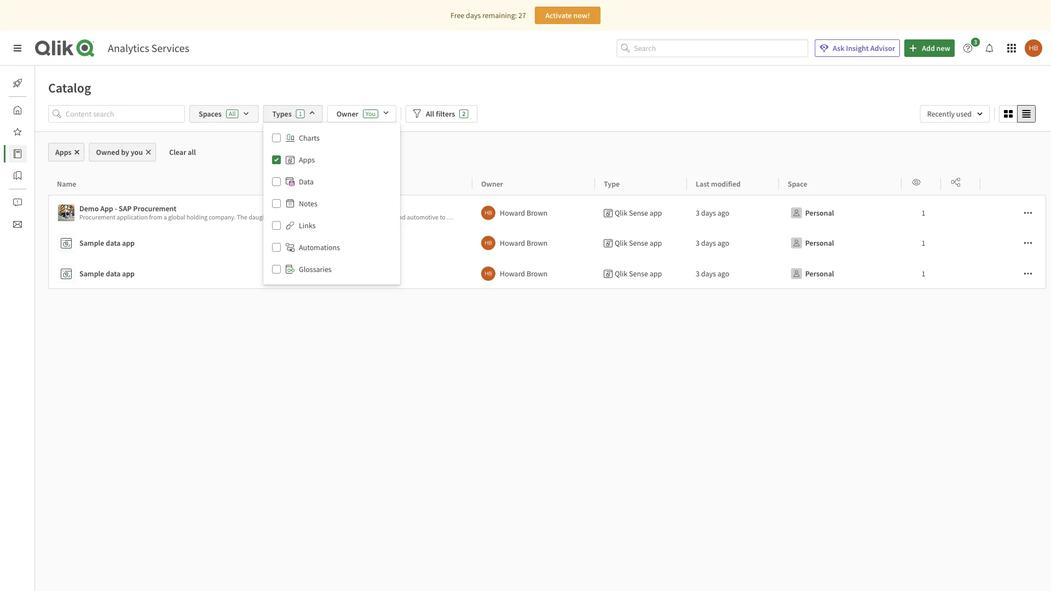 Task type: vqa. For each thing, say whether or not it's contained in the screenshot.
Subscriptions
no



Task type: describe. For each thing, give the bounding box(es) containing it.
2 qlik sense app cell from the top
[[595, 228, 687, 259]]

3 days ago cell for 3rd qlik sense app cell from the top of the page
[[687, 259, 779, 289]]

3 days ago for second qlik sense app cell
[[696, 238, 730, 248]]

3 brown from the top
[[527, 269, 548, 279]]

2 from from the left
[[589, 213, 602, 222]]

qlik sense app for first qlik sense app cell from the top's howard brown cell
[[615, 208, 662, 218]]

3 sense from the top
[[629, 269, 648, 279]]

bw
[[620, 213, 629, 222]]

1 sense from the top
[[629, 208, 648, 218]]

1 a from the left
[[164, 213, 167, 222]]

owned by you
[[96, 147, 143, 157]]

personal cell for 3 days ago cell for second qlik sense app cell
[[779, 228, 902, 259]]

more actions image for 1 cell corresponding to second qlik sense app cell
[[1024, 239, 1033, 248]]

data inside demo app - sap procurement procurement application from a global holding company. the daughter companies are active in electronic products and automotive to chemicals and pharmaceutical etc. the data comes from a sap bw system.
[[556, 213, 568, 222]]

3 days ago button for first qlik sense app cell from the top
[[696, 204, 730, 222]]

3 for 3rd qlik sense app cell from the top of the page
[[696, 269, 700, 279]]

personal cell for 3 days ago cell for first qlik sense app cell from the top
[[779, 195, 902, 228]]

0 horizontal spatial sap
[[119, 204, 132, 214]]

2
[[462, 110, 466, 118]]

last modified
[[696, 179, 741, 189]]

personal button for 3 days ago cell for first qlik sense app cell from the top
[[788, 204, 837, 222]]

personal for first qlik sense app cell from the top
[[806, 208, 835, 218]]

1 the from the left
[[237, 213, 247, 222]]

2 and from the left
[[477, 213, 487, 222]]

clear
[[169, 147, 186, 157]]

howard for first qlik sense app cell from the top's howard brown cell
[[500, 208, 525, 218]]

analytics
[[108, 41, 149, 55]]

data
[[299, 177, 314, 187]]

owned by you button
[[89, 143, 156, 162]]

1 horizontal spatial sap
[[608, 213, 619, 222]]

sample for second qlik sense app cell's howard brown cell
[[79, 238, 104, 248]]

ask insight advisor
[[833, 43, 896, 53]]

clear all
[[169, 147, 196, 157]]

Search text field
[[634, 39, 809, 57]]

more actions image for first qlik sense app cell from the top 1 cell
[[1024, 209, 1033, 217]]

-
[[115, 204, 117, 214]]

add
[[922, 43, 935, 53]]

days for first qlik sense app cell from the top
[[701, 208, 716, 218]]

demo app - sap procurement procurement application from a global holding company. the daughter companies are active in electronic products and automotive to chemicals and pharmaceutical etc. the data comes from a sap bw system.
[[79, 204, 651, 222]]

3 for second qlik sense app cell
[[696, 238, 700, 248]]

activate now!
[[546, 10, 590, 20]]

howard brown image for first qlik sense app cell from the top's howard brown cell
[[481, 206, 496, 220]]

all
[[188, 147, 196, 157]]

subscriptions image
[[13, 220, 22, 229]]

1 from from the left
[[149, 213, 162, 222]]

system.
[[630, 213, 651, 222]]

days for second qlik sense app cell
[[701, 238, 716, 248]]

howard brown cell for 3rd qlik sense app cell from the top of the page
[[473, 259, 595, 289]]

all filters
[[426, 109, 455, 119]]

3 inside dropdown button
[[974, 38, 978, 46]]

1 cell for 3rd qlik sense app cell from the top of the page
[[902, 259, 941, 289]]

Recently used field
[[921, 105, 990, 123]]

3 button
[[960, 38, 984, 57]]

sample data app button for 3rd qlik sense app cell from the top of the page howard brown cell
[[58, 263, 468, 285]]

services
[[151, 41, 189, 55]]

switch view group
[[1000, 105, 1036, 123]]

recently used
[[928, 109, 972, 119]]

all for all filters
[[426, 109, 435, 119]]

open sidebar menu image
[[13, 44, 22, 53]]

1 and from the left
[[395, 213, 406, 222]]

howard brown for sample data app button corresponding to second qlik sense app cell's howard brown cell
[[500, 238, 548, 248]]

apps button
[[48, 143, 85, 162]]

qlik sense app for second qlik sense app cell's howard brown cell
[[615, 238, 662, 248]]

alerts image
[[13, 198, 22, 207]]

personal cell for 3 days ago cell corresponding to 3rd qlik sense app cell from the top of the page
[[779, 259, 902, 289]]

2 sample data app from the top
[[79, 269, 135, 279]]

personal for 3rd qlik sense app cell from the top of the page
[[806, 269, 835, 279]]

are
[[306, 213, 315, 222]]

3 days ago cell for second qlik sense app cell
[[687, 228, 779, 259]]

home
[[35, 105, 54, 115]]

navigation pane element
[[0, 70, 59, 238]]

catalog inside "link"
[[35, 149, 59, 159]]

etc.
[[533, 213, 543, 222]]

in
[[334, 213, 339, 222]]

analytics services
[[108, 41, 189, 55]]

1 sample data app from the top
[[79, 238, 135, 248]]

holding
[[187, 213, 208, 222]]

automotive
[[407, 213, 439, 222]]

howard brown image
[[1025, 39, 1043, 57]]

owner inside filters region
[[337, 109, 359, 119]]

howard brown cell for first qlik sense app cell from the top
[[473, 195, 595, 228]]

more actions image for 1 cell related to 3rd qlik sense app cell from the top of the page
[[1024, 269, 1033, 278]]

personal for second qlik sense app cell
[[806, 238, 835, 248]]

favorites image
[[13, 128, 22, 136]]

qlik for 3rd qlik sense app cell from the top of the page howard brown cell
[[615, 269, 628, 279]]

companies
[[275, 213, 305, 222]]

add new
[[922, 43, 951, 53]]

sample for 3rd qlik sense app cell from the top of the page howard brown cell
[[79, 269, 104, 279]]



Task type: locate. For each thing, give the bounding box(es) containing it.
add new button
[[905, 39, 955, 57]]

2 vertical spatial sense
[[629, 269, 648, 279]]

1 vertical spatial sample data app button
[[58, 263, 468, 285]]

2 ago from the top
[[718, 238, 730, 248]]

0 vertical spatial data
[[556, 213, 568, 222]]

1 vertical spatial data
[[106, 238, 121, 248]]

chemicals
[[447, 213, 475, 222]]

catalog up 'home'
[[48, 79, 91, 96]]

qlik for first qlik sense app cell from the top's howard brown cell
[[615, 208, 628, 218]]

1
[[299, 110, 302, 118], [922, 208, 926, 218], [922, 238, 926, 248], [922, 269, 926, 279]]

used in image
[[952, 178, 961, 187]]

owned
[[96, 147, 120, 157]]

qlik for second qlik sense app cell's howard brown cell
[[615, 238, 628, 248]]

1 vertical spatial sample data app
[[79, 269, 135, 279]]

app
[[100, 204, 113, 214]]

catalog up name
[[35, 149, 59, 159]]

1 howard brown cell from the top
[[473, 195, 595, 228]]

qlik
[[615, 208, 628, 218], [615, 238, 628, 248], [615, 269, 628, 279]]

1 vertical spatial qlik sense app
[[615, 238, 662, 248]]

3 howard brown image from the top
[[481, 267, 496, 281]]

qlik sense app for 3rd qlik sense app cell from the top of the page howard brown cell
[[615, 269, 662, 279]]

2 howard brown from the top
[[500, 238, 548, 248]]

personal button for 3 days ago cell corresponding to 3rd qlik sense app cell from the top of the page
[[788, 265, 837, 283]]

1 horizontal spatial all
[[426, 109, 435, 119]]

remaining:
[[483, 10, 517, 20]]

1 sample from the top
[[79, 238, 104, 248]]

3 qlik sense app cell from the top
[[595, 259, 687, 289]]

howard brown cell
[[473, 195, 595, 228], [473, 228, 595, 259], [473, 259, 595, 289]]

last
[[696, 179, 710, 189]]

recently
[[928, 109, 955, 119]]

the
[[237, 213, 247, 222], [544, 213, 555, 222]]

0 vertical spatial sample data app
[[79, 238, 135, 248]]

0 horizontal spatial a
[[164, 213, 167, 222]]

2 3 days ago from the top
[[696, 238, 730, 248]]

procurement right -
[[133, 204, 177, 214]]

0 vertical spatial howard brown image
[[481, 206, 496, 220]]

1 vertical spatial qlik
[[615, 238, 628, 248]]

1 horizontal spatial procurement
[[133, 204, 177, 214]]

1 1 cell from the top
[[902, 195, 941, 228]]

the left the daughter
[[237, 213, 247, 222]]

3 3 days ago cell from the top
[[687, 259, 779, 289]]

0 horizontal spatial from
[[149, 213, 162, 222]]

you
[[131, 147, 143, 157]]

0 vertical spatial qlik sense app
[[615, 208, 662, 218]]

products
[[369, 213, 394, 222]]

3 ago from the top
[[718, 269, 730, 279]]

ago
[[718, 208, 730, 218], [718, 238, 730, 248], [718, 269, 730, 279]]

0 vertical spatial howard brown
[[500, 208, 548, 218]]

daughter
[[249, 213, 274, 222]]

sample data app button
[[58, 232, 468, 254], [58, 263, 468, 285]]

now!
[[574, 10, 590, 20]]

Content search text field
[[66, 105, 185, 123]]

ago for 3 days ago cell for second qlik sense app cell
[[718, 238, 730, 248]]

a
[[164, 213, 167, 222], [603, 213, 606, 222]]

space
[[788, 179, 808, 189]]

searchbar element
[[617, 39, 809, 57]]

1 vertical spatial owner
[[481, 179, 503, 189]]

all left filters
[[426, 109, 435, 119]]

2 a from the left
[[603, 213, 606, 222]]

and
[[395, 213, 406, 222], [477, 213, 487, 222]]

the right etc.
[[544, 213, 555, 222]]

3 days ago cell
[[687, 195, 779, 228], [687, 228, 779, 259], [687, 259, 779, 289]]

application
[[117, 213, 148, 222]]

3 days ago for 3rd qlik sense app cell from the top of the page
[[696, 269, 730, 279]]

howard brown for sample data app button corresponding to 3rd qlik sense app cell from the top of the page howard brown cell
[[500, 269, 548, 279]]

0 vertical spatial personal
[[806, 208, 835, 218]]

2 brown from the top
[[527, 238, 548, 248]]

from right comes
[[589, 213, 602, 222]]

howard for second qlik sense app cell's howard brown cell
[[500, 238, 525, 248]]

3 more actions image from the top
[[1024, 269, 1033, 278]]

getting started image
[[13, 79, 22, 88]]

1 personal cell from the top
[[779, 195, 902, 228]]

types
[[272, 109, 292, 119]]

0 horizontal spatial owner
[[337, 109, 359, 119]]

catalog
[[48, 79, 91, 96], [35, 149, 59, 159]]

2 vertical spatial personal button
[[788, 265, 837, 283]]

filters region
[[35, 103, 1052, 285]]

1 vertical spatial catalog
[[35, 149, 59, 159]]

2 the from the left
[[544, 213, 555, 222]]

ask insight advisor button
[[815, 39, 901, 57]]

howard brown image for second qlik sense app cell's howard brown cell
[[481, 236, 496, 250]]

1 horizontal spatial from
[[589, 213, 602, 222]]

free
[[451, 10, 465, 20]]

3 days ago button for 3rd qlik sense app cell from the top of the page
[[696, 265, 730, 283]]

new
[[937, 43, 951, 53]]

1 vertical spatial sample
[[79, 269, 104, 279]]

1 brown from the top
[[527, 208, 548, 218]]

0 vertical spatial 3 days ago button
[[696, 204, 730, 222]]

1 cell for second qlik sense app cell
[[902, 228, 941, 259]]

3 howard brown from the top
[[500, 269, 548, 279]]

2 vertical spatial brown
[[527, 269, 548, 279]]

apps inside filters region
[[299, 155, 315, 165]]

automations
[[299, 243, 340, 252]]

1 qlik from the top
[[615, 208, 628, 218]]

0 vertical spatial ago
[[718, 208, 730, 218]]

3 3 days ago from the top
[[696, 269, 730, 279]]

qlik sense app image
[[58, 205, 74, 221]]

1 sample data app button from the top
[[58, 232, 468, 254]]

0 horizontal spatial procurement
[[79, 213, 115, 222]]

2 sample from the top
[[79, 269, 104, 279]]

name
[[57, 179, 76, 189]]

catalog link
[[9, 145, 59, 163]]

procurement right qlik sense app icon
[[79, 213, 115, 222]]

3 howard from the top
[[500, 269, 525, 279]]

1 vertical spatial ago
[[718, 238, 730, 248]]

insight
[[846, 43, 869, 53]]

2 howard brown cell from the top
[[473, 228, 595, 259]]

3 days ago cell for first qlik sense app cell from the top
[[687, 195, 779, 228]]

3 days ago button for second qlik sense app cell
[[696, 234, 730, 252]]

1 vertical spatial sense
[[629, 238, 648, 248]]

2 vertical spatial 3 days ago button
[[696, 265, 730, 283]]

0 horizontal spatial the
[[237, 213, 247, 222]]

2 howard brown image from the top
[[481, 236, 496, 250]]

3 howard brown cell from the top
[[473, 259, 595, 289]]

0 vertical spatial sample
[[79, 238, 104, 248]]

1 howard brown image from the top
[[481, 206, 496, 220]]

1 qlik sense app cell from the top
[[595, 195, 687, 228]]

2 vertical spatial howard brown
[[500, 269, 548, 279]]

1 cell
[[902, 195, 941, 228], [902, 228, 941, 259], [902, 259, 941, 289]]

by
[[121, 147, 129, 157]]

comes
[[569, 213, 587, 222]]

apps inside button
[[55, 147, 72, 157]]

2 sense from the top
[[629, 238, 648, 248]]

all for all
[[229, 110, 236, 118]]

2 3 days ago button from the top
[[696, 234, 730, 252]]

howard brown
[[500, 208, 548, 218], [500, 238, 548, 248], [500, 269, 548, 279]]

1 3 days ago button from the top
[[696, 204, 730, 222]]

3 personal cell from the top
[[779, 259, 902, 289]]

personal cell
[[779, 195, 902, 228], [779, 228, 902, 259], [779, 259, 902, 289]]

data
[[556, 213, 568, 222], [106, 238, 121, 248], [106, 269, 121, 279]]

ago for 3 days ago cell corresponding to 3rd qlik sense app cell from the top of the page
[[718, 269, 730, 279]]

2 vertical spatial data
[[106, 269, 121, 279]]

data for sample data app button corresponding to 3rd qlik sense app cell from the top of the page howard brown cell
[[106, 269, 121, 279]]

1 horizontal spatial and
[[477, 213, 487, 222]]

1 vertical spatial brown
[[527, 238, 548, 248]]

1 ago from the top
[[718, 208, 730, 218]]

0 vertical spatial brown
[[527, 208, 548, 218]]

app
[[650, 208, 662, 218], [122, 238, 135, 248], [650, 238, 662, 248], [122, 269, 135, 279], [650, 269, 662, 279]]

howard brown image
[[481, 206, 496, 220], [481, 236, 496, 250], [481, 267, 496, 281]]

1 personal button from the top
[[788, 204, 837, 222]]

1 howard brown from the top
[[500, 208, 548, 218]]

days
[[466, 10, 481, 20], [701, 208, 716, 218], [701, 238, 716, 248], [701, 269, 716, 279]]

alerts
[[35, 198, 53, 208]]

3 days ago
[[696, 208, 730, 218], [696, 238, 730, 248], [696, 269, 730, 279]]

1 vertical spatial personal button
[[788, 234, 837, 252]]

sap right -
[[119, 204, 132, 214]]

apps
[[55, 147, 72, 157], [299, 155, 315, 165]]

and right the 'chemicals'
[[477, 213, 487, 222]]

advisor
[[871, 43, 896, 53]]

2 vertical spatial qlik sense app
[[615, 269, 662, 279]]

0 vertical spatial personal button
[[788, 204, 837, 222]]

owner
[[337, 109, 359, 119], [481, 179, 503, 189]]

3 qlik from the top
[[615, 269, 628, 279]]

activate
[[546, 10, 572, 20]]

3 for first qlik sense app cell from the top
[[696, 208, 700, 218]]

owner left you at the left
[[337, 109, 359, 119]]

2 vertical spatial qlik
[[615, 269, 628, 279]]

3 3 days ago button from the top
[[696, 265, 730, 283]]

1 vertical spatial howard
[[500, 238, 525, 248]]

2 howard from the top
[[500, 238, 525, 248]]

2 vertical spatial ago
[[718, 269, 730, 279]]

2 vertical spatial howard
[[500, 269, 525, 279]]

2 more actions image from the top
[[1024, 239, 1033, 248]]

1 3 days ago cell from the top
[[687, 195, 779, 228]]

howard for 3rd qlik sense app cell from the top of the page howard brown cell
[[500, 269, 525, 279]]

0 vertical spatial owner
[[337, 109, 359, 119]]

2 personal from the top
[[806, 238, 835, 248]]

links
[[299, 221, 316, 231]]

home link
[[9, 101, 54, 119]]

0 vertical spatial qlik
[[615, 208, 628, 218]]

apps up name
[[55, 147, 72, 157]]

howard brown cell for second qlik sense app cell
[[473, 228, 595, 259]]

3 days ago button
[[696, 204, 730, 222], [696, 234, 730, 252], [696, 265, 730, 283]]

0 vertical spatial sense
[[629, 208, 648, 218]]

days for 3rd qlik sense app cell from the top of the page
[[701, 269, 716, 279]]

sap
[[119, 204, 132, 214], [608, 213, 619, 222]]

glossaries
[[299, 265, 332, 274]]

ago for 3 days ago cell for first qlik sense app cell from the top
[[718, 208, 730, 218]]

personal button
[[788, 204, 837, 222], [788, 234, 837, 252], [788, 265, 837, 283]]

type
[[604, 179, 620, 189]]

1 vertical spatial personal
[[806, 238, 835, 248]]

global
[[168, 213, 185, 222]]

3 personal button from the top
[[788, 265, 837, 283]]

activate now! link
[[535, 7, 601, 24]]

sample data app
[[79, 238, 135, 248], [79, 269, 135, 279]]

personal button for 3 days ago cell for second qlik sense app cell
[[788, 234, 837, 252]]

3 personal from the top
[[806, 269, 835, 279]]

sample data app button for second qlik sense app cell's howard brown cell
[[58, 232, 468, 254]]

app for second qlik sense app cell
[[650, 238, 662, 248]]

1 horizontal spatial apps
[[299, 155, 315, 165]]

1 3 days ago from the top
[[696, 208, 730, 218]]

electronic
[[341, 213, 368, 222]]

2 vertical spatial more actions image
[[1024, 269, 1033, 278]]

27
[[519, 10, 526, 20]]

qlik sense app
[[615, 208, 662, 218], [615, 238, 662, 248], [615, 269, 662, 279]]

brown
[[527, 208, 548, 218], [527, 238, 548, 248], [527, 269, 548, 279]]

notes
[[299, 199, 318, 209]]

clear all button
[[160, 143, 205, 162]]

1 horizontal spatial a
[[603, 213, 606, 222]]

1 personal from the top
[[806, 208, 835, 218]]

from
[[149, 213, 162, 222], [589, 213, 602, 222]]

1 vertical spatial howard brown image
[[481, 236, 496, 250]]

a left global
[[164, 213, 167, 222]]

owner up pharmaceutical at the top
[[481, 179, 503, 189]]

to
[[440, 213, 446, 222]]

0 vertical spatial 3 days ago
[[696, 208, 730, 218]]

you
[[366, 110, 376, 118]]

2 personal cell from the top
[[779, 228, 902, 259]]

1 vertical spatial more actions image
[[1024, 239, 1033, 248]]

2 3 days ago cell from the top
[[687, 228, 779, 259]]

alerts link
[[9, 194, 53, 211]]

filters
[[436, 109, 455, 119]]

2 personal button from the top
[[788, 234, 837, 252]]

and right products
[[395, 213, 406, 222]]

pharmaceutical
[[489, 213, 532, 222]]

2 qlik sense app from the top
[[615, 238, 662, 248]]

app for 3rd qlik sense app cell from the top of the page
[[650, 269, 662, 279]]

0 vertical spatial more actions image
[[1024, 209, 1033, 217]]

0 horizontal spatial and
[[395, 213, 406, 222]]

0 vertical spatial catalog
[[48, 79, 91, 96]]

sap left bw
[[608, 213, 619, 222]]

howard brown image for 3rd qlik sense app cell from the top of the page howard brown cell
[[481, 267, 496, 281]]

0 vertical spatial howard
[[500, 208, 525, 218]]

1 cell for first qlik sense app cell from the top
[[902, 195, 941, 228]]

demo
[[79, 204, 99, 214]]

2 vertical spatial 3 days ago
[[696, 269, 730, 279]]

1 qlik sense app from the top
[[615, 208, 662, 218]]

3 days ago for first qlik sense app cell from the top
[[696, 208, 730, 218]]

2 qlik from the top
[[615, 238, 628, 248]]

procurement
[[133, 204, 177, 214], [79, 213, 115, 222]]

cell
[[941, 195, 981, 228], [981, 195, 1047, 228], [941, 228, 981, 259], [981, 228, 1047, 259], [941, 259, 981, 289], [981, 259, 1047, 289]]

analytics services element
[[108, 41, 189, 55]]

app for first qlik sense app cell from the top
[[650, 208, 662, 218]]

active
[[317, 213, 333, 222]]

1 vertical spatial 3 days ago button
[[696, 234, 730, 252]]

more actions image
[[1024, 209, 1033, 217], [1024, 239, 1033, 248], [1024, 269, 1033, 278]]

used
[[957, 109, 972, 119]]

0 vertical spatial sample data app button
[[58, 232, 468, 254]]

qlik sense app cell
[[595, 195, 687, 228], [595, 228, 687, 259], [595, 259, 687, 289]]

1 vertical spatial 3 days ago
[[696, 238, 730, 248]]

spaces
[[199, 109, 222, 119]]

2 1 cell from the top
[[902, 228, 941, 259]]

2 sample data app button from the top
[[58, 263, 468, 285]]

from left global
[[149, 213, 162, 222]]

charts
[[299, 133, 320, 143]]

personal
[[806, 208, 835, 218], [806, 238, 835, 248], [806, 269, 835, 279]]

viewed by image
[[912, 178, 921, 187]]

ask
[[833, 43, 845, 53]]

data for sample data app button corresponding to second qlik sense app cell's howard brown cell
[[106, 238, 121, 248]]

1 horizontal spatial owner
[[481, 179, 503, 189]]

1 vertical spatial howard brown
[[500, 238, 548, 248]]

apps up data
[[299, 155, 315, 165]]

2 vertical spatial personal
[[806, 269, 835, 279]]

1 more actions image from the top
[[1024, 209, 1033, 217]]

company.
[[209, 213, 236, 222]]

collections image
[[13, 171, 22, 180]]

3 1 cell from the top
[[902, 259, 941, 289]]

1 inside filters region
[[299, 110, 302, 118]]

0 horizontal spatial apps
[[55, 147, 72, 157]]

2 vertical spatial howard brown image
[[481, 267, 496, 281]]

a left bw
[[603, 213, 606, 222]]

modified
[[711, 179, 741, 189]]

free days remaining: 27
[[451, 10, 526, 20]]

all right spaces
[[229, 110, 236, 118]]

1 howard from the top
[[500, 208, 525, 218]]

1 horizontal spatial the
[[544, 213, 555, 222]]

0 horizontal spatial all
[[229, 110, 236, 118]]

howard
[[500, 208, 525, 218], [500, 238, 525, 248], [500, 269, 525, 279]]

3
[[974, 38, 978, 46], [696, 208, 700, 218], [696, 238, 700, 248], [696, 269, 700, 279]]

3 qlik sense app from the top
[[615, 269, 662, 279]]



